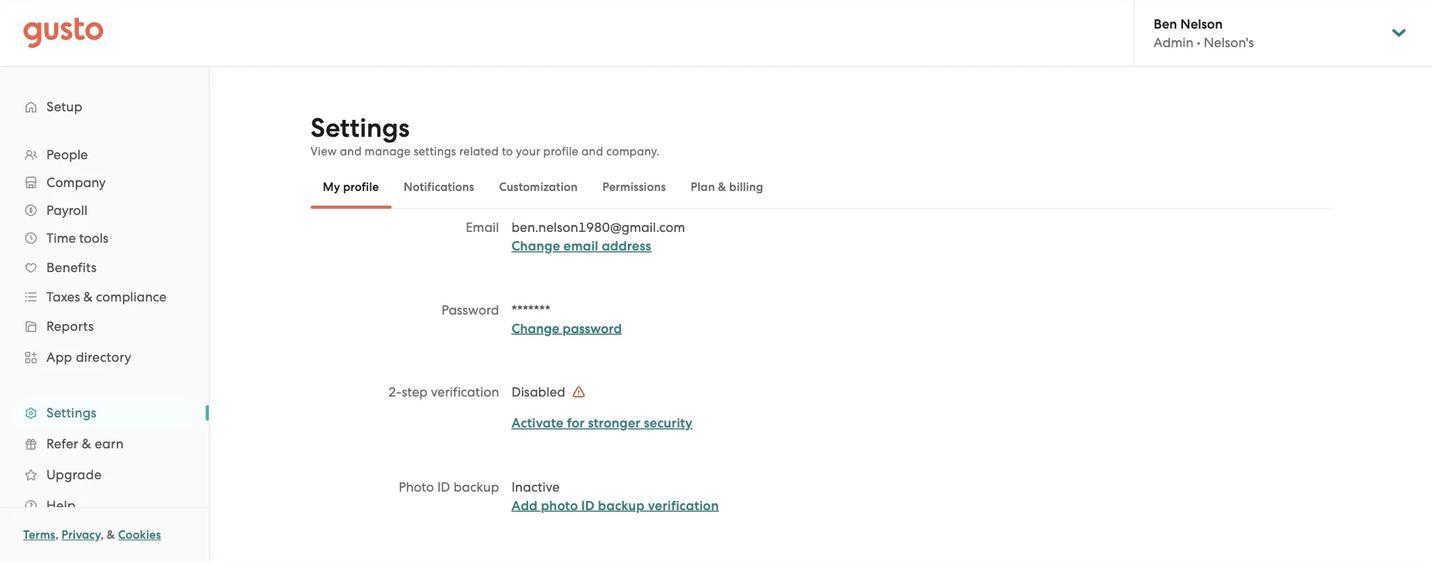Task type: describe. For each thing, give the bounding box(es) containing it.
permissions button
[[590, 169, 679, 206]]

& left 'cookies' button
[[107, 528, 115, 542]]

inactive add photo id backup verification
[[512, 479, 719, 514]]

add
[[512, 498, 538, 514]]

ben.nelson1980@gmail.com change email address
[[512, 220, 686, 254]]

& for billing
[[718, 180, 727, 194]]

******* change password
[[512, 302, 622, 337]]

gusto navigation element
[[0, 67, 209, 546]]

profile inside button
[[343, 180, 379, 194]]

settings view and manage settings related to your profile and company.
[[311, 113, 660, 158]]

security
[[644, 415, 693, 431]]

notifications button
[[392, 169, 487, 206]]

refer & earn
[[46, 436, 124, 452]]

cookies button
[[118, 526, 161, 545]]

address
[[602, 238, 652, 254]]

settings link
[[15, 399, 193, 427]]

your
[[516, 145, 541, 158]]

change for email
[[512, 238, 561, 254]]

change email address button
[[512, 237, 652, 256]]

company.
[[607, 145, 660, 158]]

profile inside settings view and manage settings related to your profile and company.
[[544, 145, 579, 158]]

photo
[[399, 479, 434, 495]]

change for password
[[512, 321, 560, 337]]

directory
[[76, 350, 132, 365]]

my profile button
[[311, 169, 392, 206]]

disabled
[[512, 385, 569, 400]]

customization button
[[487, 169, 590, 206]]

plan
[[691, 180, 715, 194]]

nelson's
[[1204, 35, 1255, 50]]

password
[[563, 321, 622, 337]]

backup inside inactive add photo id backup verification
[[598, 498, 645, 514]]

activate for stronger security link
[[512, 415, 693, 431]]

1 and from the left
[[340, 145, 362, 158]]

activate for stronger security
[[512, 415, 693, 431]]

my
[[323, 180, 340, 194]]

payroll button
[[15, 197, 193, 224]]

terms link
[[23, 528, 55, 542]]

related
[[460, 145, 499, 158]]

settings for settings view and manage settings related to your profile and company.
[[311, 113, 410, 144]]

inactive
[[512, 479, 560, 495]]

admin
[[1154, 35, 1194, 50]]

help
[[46, 498, 76, 514]]

refer & earn link
[[15, 430, 193, 458]]

*******
[[512, 302, 551, 318]]

2-step verification
[[388, 385, 499, 400]]

time tools
[[46, 231, 108, 246]]

step
[[402, 385, 428, 400]]

upgrade link
[[15, 461, 193, 489]]

add photo id backup verification button
[[512, 497, 719, 515]]

privacy
[[62, 528, 101, 542]]

& for earn
[[82, 436, 91, 452]]

settings for settings
[[46, 405, 97, 421]]

company button
[[15, 169, 193, 197]]

activate
[[512, 415, 564, 431]]

time
[[46, 231, 76, 246]]

app directory
[[46, 350, 132, 365]]

plan & billing button
[[679, 169, 776, 206]]

upgrade
[[46, 467, 102, 483]]

change password button
[[512, 320, 622, 338]]

for
[[567, 415, 585, 431]]

email
[[466, 220, 499, 235]]

setup
[[46, 99, 83, 115]]

settings
[[414, 145, 457, 158]]

nelson
[[1181, 16, 1223, 32]]

view
[[311, 145, 337, 158]]

refer
[[46, 436, 78, 452]]

taxes & compliance
[[46, 289, 167, 305]]

company
[[46, 175, 106, 190]]

id inside inactive add photo id backup verification
[[582, 498, 595, 514]]

taxes
[[46, 289, 80, 305]]



Task type: vqa. For each thing, say whether or not it's contained in the screenshot.
Tax
no



Task type: locate. For each thing, give the bounding box(es) containing it.
settings
[[311, 113, 410, 144], [46, 405, 97, 421]]

and
[[340, 145, 362, 158], [582, 145, 604, 158]]

people button
[[15, 141, 193, 169]]

1 horizontal spatial settings
[[311, 113, 410, 144]]

1 horizontal spatial profile
[[544, 145, 579, 158]]

photo id backup
[[399, 479, 499, 495]]

1 horizontal spatial verification
[[648, 498, 719, 514]]

manage
[[365, 145, 411, 158]]

, left privacy
[[55, 528, 59, 542]]

1 horizontal spatial backup
[[598, 498, 645, 514]]

time tools button
[[15, 224, 193, 252]]

reports
[[46, 319, 94, 334]]

,
[[55, 528, 59, 542], [101, 528, 104, 542]]

settings inside settings link
[[46, 405, 97, 421]]

settings tabs tab list
[[311, 166, 1332, 209]]

0 horizontal spatial verification
[[431, 385, 499, 400]]

0 horizontal spatial backup
[[454, 479, 499, 495]]

help link
[[15, 492, 193, 520]]

password
[[442, 302, 499, 318]]

0 vertical spatial verification
[[431, 385, 499, 400]]

tools
[[79, 231, 108, 246]]

0 horizontal spatial profile
[[343, 180, 379, 194]]

1 vertical spatial settings
[[46, 405, 97, 421]]

& inside dropdown button
[[83, 289, 93, 305]]

0 vertical spatial profile
[[544, 145, 579, 158]]

& inside 'button'
[[718, 180, 727, 194]]

1 vertical spatial change
[[512, 321, 560, 337]]

1 horizontal spatial id
[[582, 498, 595, 514]]

profile
[[544, 145, 579, 158], [343, 180, 379, 194]]

settings inside settings view and manage settings related to your profile and company.
[[311, 113, 410, 144]]

module__icon___go7vc image
[[573, 386, 585, 398]]

change left the email
[[512, 238, 561, 254]]

reports link
[[15, 313, 193, 340]]

notifications
[[404, 180, 475, 194]]

my profile
[[323, 180, 379, 194]]

list containing people
[[0, 141, 209, 521]]

id right photo
[[438, 479, 450, 495]]

& for compliance
[[83, 289, 93, 305]]

profile right my
[[343, 180, 379, 194]]

change inside ben.nelson1980@gmail.com change email address
[[512, 238, 561, 254]]

&
[[718, 180, 727, 194], [83, 289, 93, 305], [82, 436, 91, 452], [107, 528, 115, 542]]

1 change from the top
[[512, 238, 561, 254]]

1 horizontal spatial and
[[582, 145, 604, 158]]

to
[[502, 145, 513, 158]]

0 horizontal spatial and
[[340, 145, 362, 158]]

people
[[46, 147, 88, 162]]

settings up manage
[[311, 113, 410, 144]]

1 vertical spatial id
[[582, 498, 595, 514]]

billing
[[730, 180, 764, 194]]

cookies
[[118, 528, 161, 542]]

0 vertical spatial change
[[512, 238, 561, 254]]

1 horizontal spatial ,
[[101, 528, 104, 542]]

settings up refer
[[46, 405, 97, 421]]

2 change from the top
[[512, 321, 560, 337]]

backup right photo at the left of page
[[598, 498, 645, 514]]

list
[[0, 141, 209, 521]]

change down *******
[[512, 321, 560, 337]]

photo
[[541, 498, 578, 514]]

2 , from the left
[[101, 528, 104, 542]]

backup
[[454, 479, 499, 495], [598, 498, 645, 514]]

2 and from the left
[[582, 145, 604, 158]]

, down help link
[[101, 528, 104, 542]]

taxes & compliance button
[[15, 283, 193, 311]]

app directory link
[[15, 344, 193, 371]]

0 vertical spatial id
[[438, 479, 450, 495]]

2-
[[388, 385, 402, 400]]

terms , privacy , & cookies
[[23, 528, 161, 542]]

change
[[512, 238, 561, 254], [512, 321, 560, 337]]

& right the plan on the left
[[718, 180, 727, 194]]

0 vertical spatial backup
[[454, 479, 499, 495]]

app
[[46, 350, 72, 365]]

ben nelson admin • nelson's
[[1154, 16, 1255, 50]]

home image
[[23, 17, 104, 48]]

payroll
[[46, 203, 88, 218]]

0 horizontal spatial id
[[438, 479, 450, 495]]

id
[[438, 479, 450, 495], [582, 498, 595, 514]]

profile right "your"
[[544, 145, 579, 158]]

1 vertical spatial verification
[[648, 498, 719, 514]]

stronger
[[588, 415, 641, 431]]

email
[[564, 238, 599, 254]]

benefits
[[46, 260, 97, 275]]

plan & billing
[[691, 180, 764, 194]]

setup link
[[15, 93, 193, 121]]

1 , from the left
[[55, 528, 59, 542]]

compliance
[[96, 289, 167, 305]]

1 vertical spatial profile
[[343, 180, 379, 194]]

0 horizontal spatial ,
[[55, 528, 59, 542]]

ben
[[1154, 16, 1178, 32]]

backup left inactive
[[454, 479, 499, 495]]

•
[[1197, 35, 1201, 50]]

earn
[[95, 436, 124, 452]]

benefits link
[[15, 254, 193, 282]]

id right photo at the left of page
[[582, 498, 595, 514]]

0 vertical spatial settings
[[311, 113, 410, 144]]

1 vertical spatial backup
[[598, 498, 645, 514]]

and left company.
[[582, 145, 604, 158]]

change inside the ******* change password
[[512, 321, 560, 337]]

permissions
[[603, 180, 666, 194]]

& right taxes
[[83, 289, 93, 305]]

verification
[[431, 385, 499, 400], [648, 498, 719, 514]]

customization
[[499, 180, 578, 194]]

ben.nelson1980@gmail.com
[[512, 220, 686, 235]]

and right view
[[340, 145, 362, 158]]

verification inside inactive add photo id backup verification
[[648, 498, 719, 514]]

0 horizontal spatial settings
[[46, 405, 97, 421]]

terms
[[23, 528, 55, 542]]

& left earn
[[82, 436, 91, 452]]

privacy link
[[62, 528, 101, 542]]



